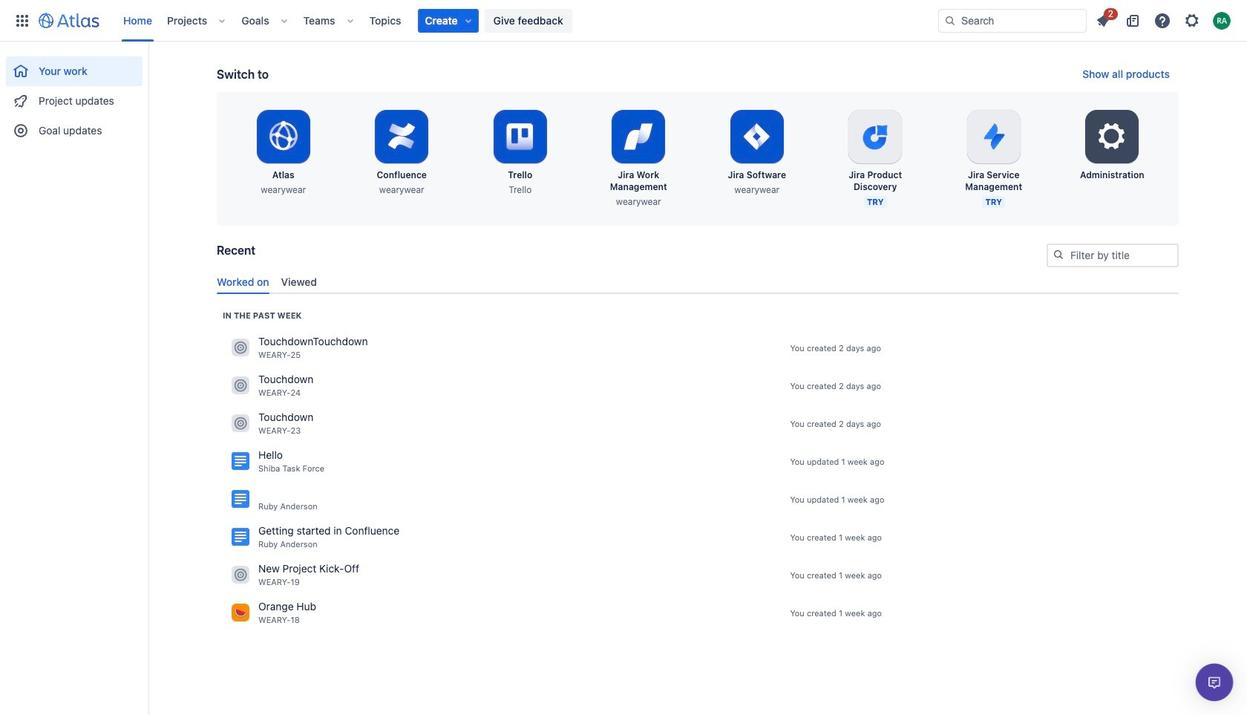 Task type: locate. For each thing, give the bounding box(es) containing it.
confluence image
[[232, 453, 250, 470]]

notifications image
[[1095, 12, 1112, 29]]

heading
[[223, 310, 302, 321]]

0 vertical spatial townsquare image
[[232, 377, 250, 395]]

1 vertical spatial townsquare image
[[232, 415, 250, 432]]

0 horizontal spatial settings image
[[1095, 119, 1130, 154]]

0 vertical spatial townsquare image
[[232, 339, 250, 357]]

settings image
[[1184, 12, 1202, 29], [1095, 119, 1130, 154]]

help image
[[1154, 12, 1172, 29]]

1 vertical spatial confluence image
[[232, 528, 250, 546]]

banner
[[0, 0, 1248, 42]]

1 townsquare image from the top
[[232, 339, 250, 357]]

townsquare image
[[232, 377, 250, 395], [232, 566, 250, 584]]

None search field
[[939, 9, 1087, 32]]

0 vertical spatial settings image
[[1184, 12, 1202, 29]]

confluence image
[[232, 490, 250, 508], [232, 528, 250, 546]]

1 vertical spatial townsquare image
[[232, 566, 250, 584]]

3 townsquare image from the top
[[232, 604, 250, 622]]

tab list
[[211, 269, 1185, 294]]

Filter by title field
[[1049, 245, 1178, 266]]

0 vertical spatial confluence image
[[232, 490, 250, 508]]

townsquare image
[[232, 339, 250, 357], [232, 415, 250, 432], [232, 604, 250, 622]]

group
[[6, 42, 143, 150]]

switch to... image
[[13, 12, 31, 29]]

2 vertical spatial townsquare image
[[232, 604, 250, 622]]

Search field
[[939, 9, 1087, 32]]

1 townsquare image from the top
[[232, 377, 250, 395]]



Task type: describe. For each thing, give the bounding box(es) containing it.
top element
[[9, 0, 939, 41]]

1 confluence image from the top
[[232, 490, 250, 508]]

1 vertical spatial settings image
[[1095, 119, 1130, 154]]

search image
[[945, 14, 957, 26]]

search image
[[1053, 249, 1065, 261]]

2 confluence image from the top
[[232, 528, 250, 546]]

account image
[[1213, 12, 1231, 29]]

1 horizontal spatial settings image
[[1184, 12, 1202, 29]]

2 townsquare image from the top
[[232, 415, 250, 432]]

2 townsquare image from the top
[[232, 566, 250, 584]]



Task type: vqa. For each thing, say whether or not it's contained in the screenshot.
group
yes



